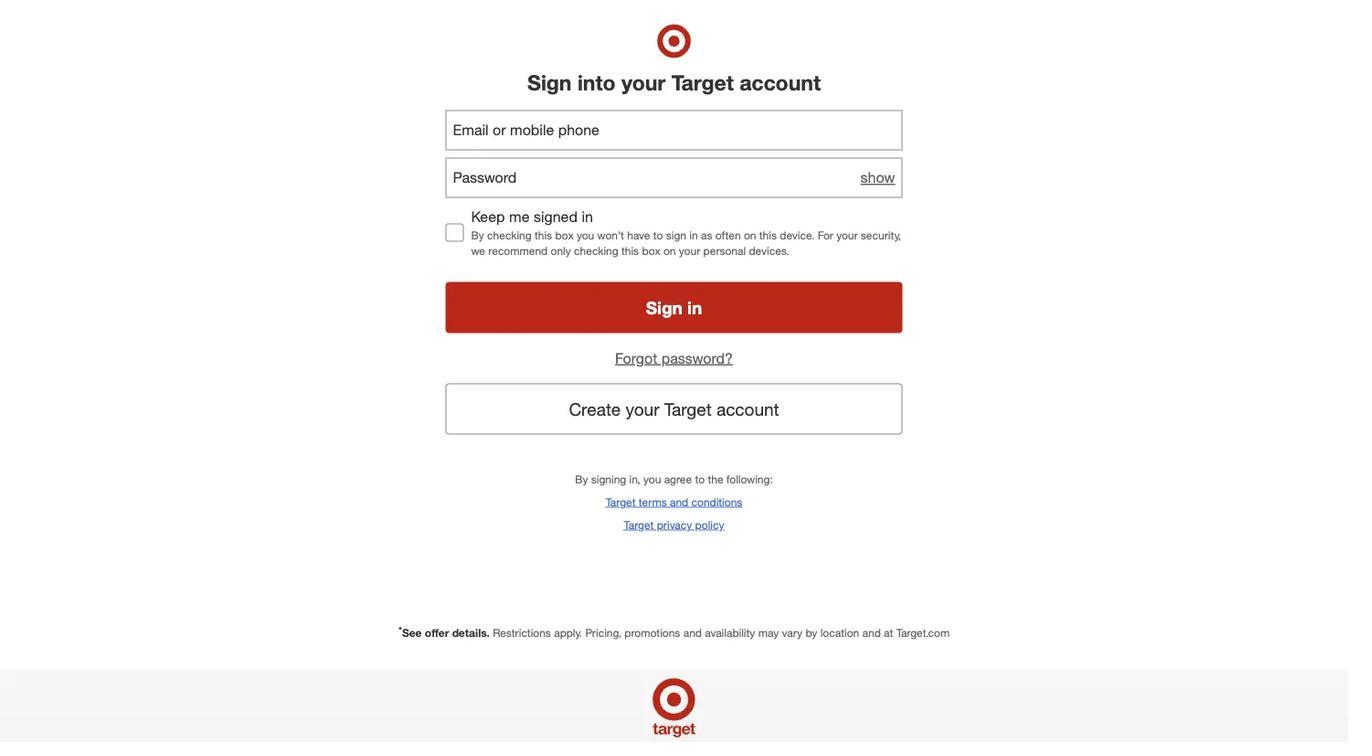 Task type: locate. For each thing, give the bounding box(es) containing it.
on down sign
[[664, 244, 676, 258]]

you left won't
[[577, 228, 594, 242]]

won't
[[597, 228, 624, 242]]

2 vertical spatial in
[[688, 297, 702, 318]]

your down sign
[[679, 244, 700, 258]]

on
[[744, 228, 756, 242], [664, 244, 676, 258]]

1 horizontal spatial sign
[[646, 297, 683, 318]]

signing
[[591, 472, 626, 486]]

create
[[569, 399, 621, 420]]

0 horizontal spatial sign
[[527, 69, 572, 95]]

target inside button
[[664, 399, 712, 420]]

box up "only"
[[555, 228, 574, 242]]

in
[[582, 208, 593, 226], [690, 228, 698, 242], [688, 297, 702, 318]]

in up 'password?'
[[688, 297, 702, 318]]

account
[[740, 69, 821, 95], [717, 399, 779, 420]]

0 horizontal spatial to
[[653, 228, 663, 242]]

0 vertical spatial in
[[582, 208, 593, 226]]

in right signed
[[582, 208, 593, 226]]

target: expect more. pay less. image
[[417, 670, 931, 742]]

target
[[672, 69, 734, 95], [664, 399, 712, 420], [606, 495, 636, 509], [624, 518, 654, 532]]

0 horizontal spatial by
[[471, 228, 484, 242]]

0 vertical spatial by
[[471, 228, 484, 242]]

0 horizontal spatial checking
[[487, 228, 532, 242]]

1 vertical spatial to
[[695, 472, 705, 486]]

None checkbox
[[446, 224, 464, 242]]

None text field
[[446, 110, 903, 150]]

following:
[[727, 472, 773, 486]]

0 horizontal spatial you
[[577, 228, 594, 242]]

1 vertical spatial account
[[717, 399, 779, 420]]

1 vertical spatial box
[[642, 244, 661, 258]]

1 vertical spatial in
[[690, 228, 698, 242]]

checking
[[487, 228, 532, 242], [574, 244, 619, 258]]

device.
[[780, 228, 815, 242]]

0 vertical spatial sign
[[527, 69, 572, 95]]

sign left into at the left top of page
[[527, 69, 572, 95]]

sign
[[527, 69, 572, 95], [646, 297, 683, 318]]

0 vertical spatial account
[[740, 69, 821, 95]]

1 vertical spatial checking
[[574, 244, 619, 258]]

location
[[821, 626, 859, 640]]

box down have
[[642, 244, 661, 258]]

password?
[[662, 349, 733, 367]]

forgot password? link
[[615, 349, 733, 367]]

and
[[670, 495, 689, 509], [684, 626, 702, 640], [863, 626, 881, 640]]

sign into your target account
[[527, 69, 821, 95]]

personal
[[703, 244, 746, 258]]

box
[[555, 228, 574, 242], [642, 244, 661, 258]]

account inside button
[[717, 399, 779, 420]]

by
[[471, 228, 484, 242], [575, 472, 588, 486]]

0 vertical spatial to
[[653, 228, 663, 242]]

you right in,
[[644, 472, 661, 486]]

0 vertical spatial you
[[577, 228, 594, 242]]

1 horizontal spatial to
[[695, 472, 705, 486]]

in left the as
[[690, 228, 698, 242]]

sign in button
[[446, 282, 903, 333]]

1 horizontal spatial by
[[575, 472, 588, 486]]

to left sign
[[653, 228, 663, 242]]

checking up recommend
[[487, 228, 532, 242]]

in inside button
[[688, 297, 702, 318]]

into
[[578, 69, 616, 95]]

availability
[[705, 626, 755, 640]]

promotions
[[625, 626, 680, 640]]

policy
[[695, 518, 724, 532]]

forgot
[[615, 349, 658, 367]]

this
[[535, 228, 552, 242], [759, 228, 777, 242], [622, 244, 639, 258]]

create your target account button
[[446, 383, 903, 435]]

1 horizontal spatial checking
[[574, 244, 619, 258]]

we
[[471, 244, 485, 258]]

1 horizontal spatial on
[[744, 228, 756, 242]]

as
[[701, 228, 713, 242]]

checking down won't
[[574, 244, 619, 258]]

1 vertical spatial you
[[644, 472, 661, 486]]

keep
[[471, 208, 505, 226]]

0 vertical spatial checking
[[487, 228, 532, 242]]

on right often
[[744, 228, 756, 242]]

0 horizontal spatial box
[[555, 228, 574, 242]]

by up "we" on the top left of the page
[[471, 228, 484, 242]]

by left signing
[[575, 472, 588, 486]]

your
[[622, 69, 666, 95], [837, 228, 858, 242], [679, 244, 700, 258], [626, 399, 660, 420]]

to left the
[[695, 472, 705, 486]]

and down the agree
[[670, 495, 689, 509]]

1 vertical spatial on
[[664, 244, 676, 258]]

for
[[818, 228, 834, 242]]

by inside keep me signed in by checking this box you won't have to sign in as often on this device. for your security, we recommend only checking this box on your personal devices.
[[471, 228, 484, 242]]

1 vertical spatial sign
[[646, 297, 683, 318]]

0 vertical spatial box
[[555, 228, 574, 242]]

target privacy policy link
[[624, 517, 724, 533]]

this down have
[[622, 244, 639, 258]]

sign up forgot password?
[[646, 297, 683, 318]]

you
[[577, 228, 594, 242], [644, 472, 661, 486]]

None password field
[[446, 158, 903, 198]]

agree
[[664, 472, 692, 486]]

this up devices.
[[759, 228, 777, 242]]

terms
[[639, 495, 667, 509]]

1 horizontal spatial box
[[642, 244, 661, 258]]

your right create
[[626, 399, 660, 420]]

sign inside button
[[646, 297, 683, 318]]

apply.
[[554, 626, 582, 640]]

your right for
[[837, 228, 858, 242]]

to
[[653, 228, 663, 242], [695, 472, 705, 486]]

your inside button
[[626, 399, 660, 420]]

details.
[[452, 626, 490, 640]]

this down signed
[[535, 228, 552, 242]]



Task type: vqa. For each thing, say whether or not it's contained in the screenshot.
pickup
no



Task type: describe. For each thing, give the bounding box(es) containing it.
0 horizontal spatial on
[[664, 244, 676, 258]]

to inside keep me signed in by checking this box you won't have to sign in as often on this device. for your security, we recommend only checking this box on your personal devices.
[[653, 228, 663, 242]]

keep me signed in by checking this box you won't have to sign in as often on this device. for your security, we recommend only checking this box on your personal devices.
[[471, 208, 901, 258]]

target terms and conditions
[[606, 495, 743, 509]]

sign for sign into your target account
[[527, 69, 572, 95]]

sign
[[666, 228, 686, 242]]

only
[[551, 244, 571, 258]]

often
[[716, 228, 741, 242]]

security,
[[861, 228, 901, 242]]

0 vertical spatial on
[[744, 228, 756, 242]]

1 horizontal spatial this
[[622, 244, 639, 258]]

me
[[509, 208, 530, 226]]

2 horizontal spatial this
[[759, 228, 777, 242]]

in,
[[629, 472, 640, 486]]

you inside keep me signed in by checking this box you won't have to sign in as often on this device. for your security, we recommend only checking this box on your personal devices.
[[577, 228, 594, 242]]

0 horizontal spatial this
[[535, 228, 552, 242]]

devices.
[[749, 244, 789, 258]]

pricing,
[[585, 626, 622, 640]]

restrictions
[[493, 626, 551, 640]]

recommend
[[488, 244, 548, 258]]

at
[[884, 626, 893, 640]]

forgot password?
[[615, 349, 733, 367]]

target.com
[[896, 626, 950, 640]]

and left at
[[863, 626, 881, 640]]

and left availability
[[684, 626, 702, 640]]

see
[[402, 626, 422, 640]]

show
[[861, 169, 895, 187]]

target terms and conditions link
[[606, 494, 743, 510]]

target privacy policy
[[624, 518, 724, 532]]

1 vertical spatial by
[[575, 472, 588, 486]]

by
[[806, 626, 818, 640]]

sign for sign in
[[646, 297, 683, 318]]

the
[[708, 472, 724, 486]]

create your target account
[[569, 399, 779, 420]]

conditions
[[692, 495, 743, 509]]

your right into at the left top of page
[[622, 69, 666, 95]]

offer
[[425, 626, 449, 640]]

may
[[758, 626, 779, 640]]

signed
[[534, 208, 578, 226]]

have
[[627, 228, 650, 242]]

vary
[[782, 626, 803, 640]]

by signing in, you agree to the following:
[[575, 472, 773, 486]]

* see offer details. restrictions apply. pricing, promotions and availability may vary by location and at target.com
[[398, 624, 950, 640]]

privacy
[[657, 518, 692, 532]]

show button
[[861, 167, 895, 188]]

sign in
[[646, 297, 702, 318]]

1 horizontal spatial you
[[644, 472, 661, 486]]

*
[[398, 624, 402, 635]]



